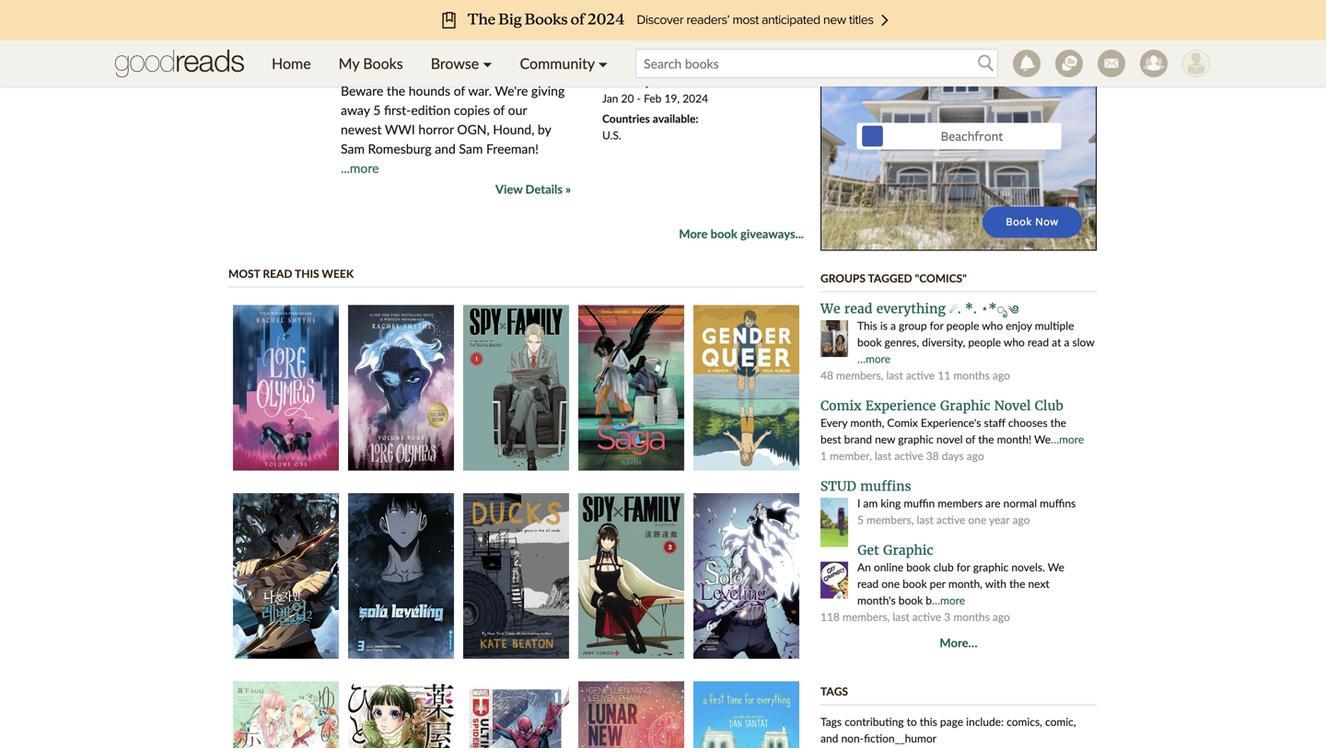 Task type: locate. For each thing, give the bounding box(es) containing it.
2 vertical spatial and
[[821, 732, 839, 746]]

tags for tags
[[821, 685, 848, 699]]

days inside 21 days and 14:21:09 availability: 5 copies available,         1751 people requesting giveaway dates: jan 20         - feb 19, 2024 countries available: u.s.
[[618, 1, 640, 15]]

2 vertical spatial people
[[968, 336, 1001, 349]]

slow
[[1073, 336, 1095, 349]]

of for comix
[[966, 433, 976, 446]]

1 horizontal spatial …more link
[[932, 594, 965, 608]]

5 left first-
[[373, 102, 381, 118]]

graphic up 38
[[898, 433, 934, 446]]

…more 1 member,       last active 38 days ago
[[821, 433, 1084, 463]]

21
[[602, 1, 615, 15]]

the inside the an online book club for graphic novels. we read one book per month, with the next month's book b
[[1010, 578, 1026, 591]]

we inside the an online book club for graphic novels. we read one book per month, with the next month's book b
[[1048, 561, 1065, 574]]

0 horizontal spatial and
[[435, 141, 456, 156]]

…more link
[[858, 352, 891, 366], [1051, 433, 1084, 446], [932, 594, 965, 608]]

1 horizontal spatial and
[[643, 1, 661, 15]]

1 horizontal spatial one
[[968, 514, 987, 527]]

the up first-
[[387, 83, 405, 98]]

and inside 21 days and 14:21:09 availability: 5 copies available,         1751 people requesting giveaway dates: jan 20         - feb 19, 2024 countries available: u.s.
[[643, 1, 661, 15]]

one left year
[[968, 514, 987, 527]]

2 horizontal spatial …more
[[1051, 433, 1084, 446]]

our
[[508, 102, 527, 118]]

2 horizontal spatial of
[[966, 433, 976, 446]]

my books link
[[325, 41, 417, 87]]

the down novels.
[[1010, 578, 1026, 591]]

member,
[[830, 450, 872, 463]]

2024 up 'war.'
[[480, 63, 511, 80]]

are
[[986, 497, 1001, 510]]

20,
[[455, 63, 476, 80]]

members, right the 48
[[836, 369, 884, 382]]

1 vertical spatial graphic
[[883, 543, 934, 559]]

1 vertical spatial graphic
[[973, 561, 1009, 574]]

i am king muffin members are normal muffins 5 members,       last active one year ago
[[858, 497, 1076, 527]]

available:
[[653, 112, 699, 125]]

5 inside 'i am king muffin members are normal muffins 5 members,       last active one year ago'
[[858, 514, 864, 527]]

ago up novel
[[993, 369, 1010, 382]]

5 inside 21 days and 14:21:09 availability: 5 copies available,         1751 people requesting giveaway dates: jan 20         - feb 19, 2024 countries available: u.s.
[[602, 38, 609, 52]]

ゆびさきと恋々 6 (yubisaki to renren #6) image
[[233, 682, 339, 749]]

the
[[387, 83, 405, 98], [1051, 416, 1067, 430], [978, 433, 994, 446], [1010, 578, 1026, 591]]

comix
[[821, 398, 862, 415], [887, 416, 918, 430]]

0 horizontal spatial ▾
[[483, 54, 492, 72]]

ago down with
[[993, 611, 1010, 624]]

0 vertical spatial members,
[[836, 369, 884, 382]]

19,
[[665, 92, 680, 105]]

2 vertical spatial of
[[966, 433, 976, 446]]

muffins
[[860, 479, 912, 495], [1040, 497, 1076, 510]]

0 horizontal spatial graphic
[[898, 433, 934, 446]]

...more
[[341, 160, 379, 176]]

1 horizontal spatial muffins
[[1040, 497, 1076, 510]]

나 혼자만 레벨업 2 (solo leveling 2) image
[[233, 494, 339, 659]]

0 horizontal spatial this
[[295, 267, 319, 280]]

0 horizontal spatial 2024
[[480, 63, 511, 80]]

sam up ...more
[[341, 141, 365, 156]]

1 horizontal spatial 2024
[[683, 92, 708, 105]]

graphic
[[940, 398, 991, 415], [883, 543, 934, 559]]

for up diversity,
[[930, 319, 944, 333]]

people down ☄.
[[947, 319, 979, 333]]

…more inside …more 1 member,       last active 38 days ago
[[1051, 433, 1084, 446]]

book left club
[[907, 561, 931, 574]]

…more inside "…more 118 members,       last active 3 months ago"
[[932, 594, 965, 608]]

…more down "club"
[[1051, 433, 1084, 446]]

1 horizontal spatial feb
[[644, 92, 662, 105]]

active down b
[[913, 611, 942, 624]]

diversity,
[[922, 336, 966, 349]]

of down 20,
[[454, 83, 465, 98]]

active left 38
[[895, 450, 924, 463]]

freeman!
[[486, 141, 539, 156]]

…more for comix experience graphic novel club
[[1051, 433, 1084, 446]]

people down *.
[[968, 336, 1001, 349]]

one down online
[[882, 578, 900, 591]]

online
[[874, 561, 904, 574]]

and left 'non-' in the right bottom of the page
[[821, 732, 839, 746]]

read
[[844, 301, 873, 317], [1028, 336, 1049, 349], [858, 578, 879, 591]]

...more link
[[341, 160, 379, 176]]

members, inside 'this is a group for people who enjoy multiple book genres, diversity, people who read at a slow …more 48 members,       last active 11 months ago'
[[836, 369, 884, 382]]

for right club
[[957, 561, 971, 574]]

0 horizontal spatial of
[[454, 83, 465, 98]]

comix down "experience"
[[887, 416, 918, 430]]

last up "experience"
[[886, 369, 903, 382]]

members, down king at the right bottom of page
[[867, 514, 914, 527]]

0 vertical spatial we
[[821, 301, 841, 317]]

1 horizontal spatial graphic
[[973, 561, 1009, 574]]

inbox image
[[1098, 50, 1126, 77]]

0 vertical spatial one
[[968, 514, 987, 527]]

and down horror
[[435, 141, 456, 156]]

a
[[891, 319, 896, 333], [1064, 336, 1070, 349]]

1 horizontal spatial for
[[957, 561, 971, 574]]

▾ for browse ▾
[[483, 54, 492, 72]]

ago
[[993, 369, 1010, 382], [967, 450, 984, 463], [1013, 514, 1030, 527], [993, 611, 1010, 624]]

1 vertical spatial one
[[882, 578, 900, 591]]

1 horizontal spatial a
[[1064, 336, 1070, 349]]

20
[[621, 92, 634, 105]]

book up b
[[903, 578, 927, 591]]

we up 'we read everything ☄. *. ⋆*ೃ༄' icon
[[821, 301, 841, 317]]

at
[[1052, 336, 1061, 349]]

14:21:09
[[664, 1, 708, 15]]

2 vertical spatial …more link
[[932, 594, 965, 608]]

months inside 'this is a group for people who enjoy multiple book genres, diversity, people who read at a slow …more 48 members,       last active 11 months ago'
[[954, 369, 990, 382]]

0 horizontal spatial …more
[[858, 352, 891, 366]]

graphic up experience's
[[940, 398, 991, 415]]

1 horizontal spatial graphic
[[940, 398, 991, 415]]

for for people
[[930, 319, 944, 333]]

1 vertical spatial comix
[[887, 416, 918, 430]]

graphic up online
[[883, 543, 934, 559]]

experience's
[[921, 416, 981, 430]]

active down the members at the bottom of page
[[937, 514, 966, 527]]

everything
[[876, 301, 946, 317]]

of left "our"
[[493, 102, 505, 118]]

read down an
[[858, 578, 879, 591]]

0 vertical spatial month,
[[850, 416, 885, 430]]

1 horizontal spatial ▾
[[599, 54, 608, 72]]

1 vertical spatial tags
[[821, 716, 842, 729]]

hound,
[[493, 121, 535, 137]]

solo leveling, vol. 6 image
[[694, 494, 799, 659]]

notifications image
[[1013, 50, 1041, 77]]

1 horizontal spatial this
[[858, 319, 878, 333]]

1 horizontal spatial of
[[493, 102, 505, 118]]

1 horizontal spatial 5
[[602, 38, 609, 52]]

month,
[[850, 416, 885, 430], [949, 578, 983, 591]]

0 vertical spatial a
[[891, 319, 896, 333]]

1 vertical spatial and
[[435, 141, 456, 156]]

last down month's
[[893, 611, 910, 624]]

1 horizontal spatial sam
[[459, 141, 483, 156]]

11
[[938, 369, 951, 382]]

0 horizontal spatial comix
[[821, 398, 862, 415]]

1 vertical spatial of
[[493, 102, 505, 118]]

of inside the comix experience graphic novel club every month, comix experience's staff chooses the best brand new graphic novel of the month!  we
[[966, 433, 976, 446]]

release           date: feb 20, 2024 beware the hounds of war. we're giving away 5 first-edition copies of our newest wwi horror ogn, hound, by sam romesburg and sam freeman! ...more view details »
[[341, 63, 571, 196]]

…more down genres,
[[858, 352, 891, 366]]

book right more
[[711, 226, 738, 241]]

…more link up 3
[[932, 594, 965, 608]]

0 vertical spatial months
[[954, 369, 990, 382]]

an online book club for graphic novels. we read one book per month, with the next month's book b
[[858, 561, 1065, 608]]

1 vertical spatial muffins
[[1040, 497, 1076, 510]]

0 vertical spatial copies
[[612, 38, 643, 52]]

edition
[[411, 102, 451, 118]]

month, down club
[[949, 578, 983, 591]]

⋆*ೃ༄
[[981, 301, 1019, 317]]

copies inside 21 days and 14:21:09 availability: 5 copies available,         1751 people requesting giveaway dates: jan 20         - feb 19, 2024 countries available: u.s.
[[612, 38, 643, 52]]

▾
[[483, 54, 492, 72], [599, 54, 608, 72]]

who down ⋆*ೃ༄
[[982, 319, 1003, 333]]

graphic up with
[[973, 561, 1009, 574]]

tags inside tags contributing to this page include: comics, comic, and non-fiction__humor
[[821, 716, 842, 729]]

0 vertical spatial …more
[[858, 352, 891, 366]]

book left b
[[899, 594, 923, 608]]

we up next
[[1048, 561, 1065, 574]]

3
[[944, 611, 951, 624]]

1 vertical spatial 5
[[373, 102, 381, 118]]

1 vertical spatial 2024
[[683, 92, 708, 105]]

am
[[863, 497, 878, 510]]

for inside 'this is a group for people who enjoy multiple book genres, diversity, people who read at a slow …more 48 members,       last active 11 months ago'
[[930, 319, 944, 333]]

0 vertical spatial graphic
[[898, 433, 934, 446]]

5 up requesting
[[602, 38, 609, 52]]

active left 11
[[906, 369, 935, 382]]

date:
[[393, 63, 425, 80]]

the inside release           date: feb 20, 2024 beware the hounds of war. we're giving away 5 first-edition copies of our newest wwi horror ogn, hound, by sam romesburg and sam freeman! ...more view details »
[[387, 83, 405, 98]]

1 vertical spatial …more
[[1051, 433, 1084, 446]]

2 horizontal spatial and
[[821, 732, 839, 746]]

last inside "…more 118 members,       last active 3 months ago"
[[893, 611, 910, 624]]

home link
[[258, 41, 325, 87]]

we read everything ☄. *. ⋆*ೃ༄
[[821, 301, 1019, 317]]

…more link down "club"
[[1051, 433, 1084, 446]]

2 ▾ from the left
[[599, 54, 608, 72]]

1 vertical spatial this
[[858, 319, 878, 333]]

a first time for everything image
[[694, 682, 799, 749]]

1 tags from the top
[[821, 685, 848, 699]]

book down is at right
[[858, 336, 882, 349]]

*.
[[965, 301, 977, 317]]

wwi
[[385, 121, 415, 137]]

more
[[679, 226, 708, 241]]

members,
[[836, 369, 884, 382], [867, 514, 914, 527], [843, 611, 890, 624]]

1 vertical spatial feb
[[644, 92, 662, 105]]

by
[[538, 121, 551, 137]]

for for graphic
[[957, 561, 971, 574]]

last down the new
[[875, 450, 892, 463]]

1 horizontal spatial copies
[[612, 38, 643, 52]]

months right 11
[[954, 369, 990, 382]]

ago down staff on the right
[[967, 450, 984, 463]]

1 horizontal spatial comix
[[887, 416, 918, 430]]

1 horizontal spatial month,
[[949, 578, 983, 591]]

read down "groups"
[[844, 301, 873, 317]]

0 vertical spatial who
[[982, 319, 1003, 333]]

1 horizontal spatial …more
[[932, 594, 965, 608]]

1 vertical spatial month,
[[949, 578, 983, 591]]

requesting
[[602, 55, 654, 68]]

…more link down genres,
[[858, 352, 891, 366]]

get graphic
[[858, 543, 934, 559]]

1 vertical spatial members,
[[867, 514, 914, 527]]

0 vertical spatial tags
[[821, 685, 848, 699]]

and
[[643, 1, 661, 15], [435, 141, 456, 156], [821, 732, 839, 746]]

▾ right 20,
[[483, 54, 492, 72]]

and up availability:
[[643, 1, 661, 15]]

1 vertical spatial copies
[[454, 102, 490, 118]]

2024 right "19,"
[[683, 92, 708, 105]]

view
[[496, 182, 523, 196]]

a right is at right
[[891, 319, 896, 333]]

…more up 3
[[932, 594, 965, 608]]

include:
[[966, 716, 1004, 729]]

tags up 'non-' in the right bottom of the page
[[821, 716, 842, 729]]

copies up requesting
[[612, 38, 643, 52]]

last inside 'this is a group for people who enjoy multiple book genres, diversity, people who read at a slow …more 48 members,       last active 11 months ago'
[[886, 369, 903, 382]]

feb
[[429, 63, 451, 80], [644, 92, 662, 105]]

we down chooses
[[1034, 433, 1051, 446]]

menu
[[258, 41, 622, 87]]

0 horizontal spatial sam
[[341, 141, 365, 156]]

muffins right normal
[[1040, 497, 1076, 510]]

who down 'enjoy'
[[1004, 336, 1025, 349]]

1 vertical spatial we
[[1034, 433, 1051, 446]]

books
[[363, 54, 403, 72]]

months right 3
[[954, 611, 990, 624]]

0 vertical spatial people
[[721, 38, 754, 52]]

2 vertical spatial we
[[1048, 561, 1065, 574]]

0 vertical spatial 5
[[602, 38, 609, 52]]

2 sam from the left
[[459, 141, 483, 156]]

this inside 'this is a group for people who enjoy multiple book genres, diversity, people who read at a slow …more 48 members,       last active 11 months ago'
[[858, 319, 878, 333]]

ago inside …more 1 member,       last active 38 days ago
[[967, 450, 984, 463]]

2 vertical spatial members,
[[843, 611, 890, 624]]

0 horizontal spatial month,
[[850, 416, 885, 430]]

read left at on the top of page
[[1028, 336, 1049, 349]]

0 vertical spatial feb
[[429, 63, 451, 80]]

who
[[982, 319, 1003, 333], [1004, 336, 1025, 349]]

tags contributing to this page include: comics, comic, and non-fiction__humor
[[821, 716, 1076, 746]]

last down the muffin on the right of the page
[[917, 514, 934, 527]]

2 vertical spatial 5
[[858, 514, 864, 527]]

menu containing home
[[258, 41, 622, 87]]

gender queer image
[[694, 305, 799, 471]]

…more link for graphic
[[932, 594, 965, 608]]

book inside 'this is a group for people who enjoy multiple book genres, diversity, people who read at a slow …more 48 members,       last active 11 months ago'
[[858, 336, 882, 349]]

feb up hounds
[[429, 63, 451, 80]]

0 vertical spatial muffins
[[860, 479, 912, 495]]

0 horizontal spatial muffins
[[860, 479, 912, 495]]

of for release
[[493, 102, 505, 118]]

home
[[272, 54, 311, 72]]

1 months from the top
[[954, 369, 990, 382]]

book
[[711, 226, 738, 241], [858, 336, 882, 349], [907, 561, 931, 574], [903, 578, 927, 591], [899, 594, 923, 608]]

hound gn by sam freeman image
[[239, 0, 332, 47]]

2 vertical spatial read
[[858, 578, 879, 591]]

of right novel at the right of the page
[[966, 433, 976, 446]]

0 horizontal spatial copies
[[454, 102, 490, 118]]

for
[[930, 319, 944, 333], [957, 561, 971, 574]]

feb inside release           date: feb 20, 2024 beware the hounds of war. we're giving away 5 first-edition copies of our newest wwi horror ogn, hound, by sam romesburg and sam freeman! ...more view details »
[[429, 63, 451, 80]]

0 vertical spatial days
[[618, 1, 640, 15]]

i
[[858, 497, 861, 510]]

2 vertical spatial …more
[[932, 594, 965, 608]]

▾ up giveaway
[[599, 54, 608, 72]]

0 horizontal spatial one
[[882, 578, 900, 591]]

comix up every
[[821, 398, 862, 415]]

0 vertical spatial of
[[454, 83, 465, 98]]

2 months from the top
[[954, 611, 990, 624]]

5 down i
[[858, 514, 864, 527]]

days right "21"
[[618, 1, 640, 15]]

feb right the -
[[644, 92, 662, 105]]

118
[[821, 611, 840, 624]]

ago down normal
[[1013, 514, 1030, 527]]

1 vertical spatial a
[[1064, 336, 1070, 349]]

muffins up king at the right bottom of page
[[860, 479, 912, 495]]

community
[[520, 54, 595, 72]]

people right 1751 at the right top
[[721, 38, 754, 52]]

1 ▾ from the left
[[483, 54, 492, 72]]

0 vertical spatial and
[[643, 1, 661, 15]]

advertisement element
[[821, 21, 1097, 251]]

1 vertical spatial days
[[942, 450, 964, 463]]

and inside release           date: feb 20, 2024 beware the hounds of war. we're giving away 5 first-edition copies of our newest wwi horror ogn, hound, by sam romesburg and sam freeman! ...more view details »
[[435, 141, 456, 156]]

1 vertical spatial …more link
[[1051, 433, 1084, 446]]

next
[[1028, 578, 1050, 591]]

1 vertical spatial for
[[957, 561, 971, 574]]

lore olympus: volume four (lore olympus, #4) image
[[348, 305, 454, 471]]

0 vertical spatial …more link
[[858, 352, 891, 366]]

0 vertical spatial graphic
[[940, 398, 991, 415]]

browse ▾
[[431, 54, 492, 72]]

is
[[880, 319, 888, 333]]

for inside the an online book club for graphic novels. we read one book per month, with the next month's book b
[[957, 561, 971, 574]]

this left is at right
[[858, 319, 878, 333]]

…more link for read
[[858, 352, 891, 366]]

spy x family, vol. 1 (spy × family, #1) image
[[463, 305, 569, 471]]

1 vertical spatial read
[[1028, 336, 1049, 349]]

sam down ogn,
[[459, 141, 483, 156]]

month, up brand
[[850, 416, 885, 430]]

0 vertical spatial for
[[930, 319, 944, 333]]

members, down month's
[[843, 611, 890, 624]]

1 vertical spatial months
[[954, 611, 990, 624]]

2 horizontal spatial 5
[[858, 514, 864, 527]]

countries
[[602, 112, 650, 125]]

0 horizontal spatial …more link
[[858, 352, 891, 366]]

-
[[637, 92, 641, 105]]

we read everything ☄. *. ⋆*ೃ༄ image
[[821, 321, 848, 357]]

active
[[906, 369, 935, 382], [895, 450, 924, 463], [937, 514, 966, 527], [913, 611, 942, 624]]

0 vertical spatial comix
[[821, 398, 862, 415]]

copies up ogn,
[[454, 102, 490, 118]]

tags up contributing
[[821, 685, 848, 699]]

contributing
[[845, 716, 904, 729]]

this right read
[[295, 267, 319, 280]]

0 horizontal spatial days
[[618, 1, 640, 15]]

last inside …more 1 member,       last active 38 days ago
[[875, 450, 892, 463]]

1 horizontal spatial days
[[942, 450, 964, 463]]

2 tags from the top
[[821, 716, 842, 729]]

members, inside "…more 118 members,       last active 3 months ago"
[[843, 611, 890, 624]]

a right at on the top of page
[[1064, 336, 1070, 349]]

0 horizontal spatial feb
[[429, 63, 451, 80]]

multiple
[[1035, 319, 1074, 333]]

ogn,
[[457, 121, 490, 137]]

my books
[[339, 54, 403, 72]]

days down novel at the right of the page
[[942, 450, 964, 463]]

▾ for community ▾
[[599, 54, 608, 72]]

one
[[968, 514, 987, 527], [882, 578, 900, 591]]

0 horizontal spatial graphic
[[883, 543, 934, 559]]



Task type: vqa. For each thing, say whether or not it's contained in the screenshot.
graphic
yes



Task type: describe. For each thing, give the bounding box(es) containing it.
get
[[858, 543, 879, 559]]

lunar new year love story image
[[578, 682, 684, 749]]

graphic inside the comix experience graphic novel club every month, comix experience's staff chooses the best brand new graphic novel of the month!  we
[[898, 433, 934, 446]]

5 inside release           date: feb 20, 2024 beware the hounds of war. we're giving away 5 first-edition copies of our newest wwi horror ogn, hound, by sam romesburg and sam freeman! ...more view details »
[[373, 102, 381, 118]]

tagged
[[868, 272, 912, 285]]

my
[[339, 54, 359, 72]]

club
[[1035, 398, 1064, 415]]

non-
[[841, 732, 864, 746]]

enjoy
[[1006, 319, 1032, 333]]

1 sam from the left
[[341, 141, 365, 156]]

lore olympus: volume one (lore olympus, #1) image
[[233, 305, 339, 471]]

☄.
[[950, 301, 961, 317]]

horror
[[419, 121, 454, 137]]

graphic inside the comix experience graphic novel club every month, comix experience's staff chooses the best brand new graphic novel of the month!  we
[[940, 398, 991, 415]]

one inside the an online book club for graphic novels. we read one book per month, with the next month's book b
[[882, 578, 900, 591]]

Search for books to add to your shelves search field
[[636, 49, 998, 78]]

last inside 'i am king muffin members are normal muffins 5 members,       last active one year ago'
[[917, 514, 934, 527]]

brand
[[844, 433, 872, 446]]

comic,
[[1045, 716, 1076, 729]]

normal
[[1004, 497, 1037, 510]]

james emmett link
[[341, 15, 449, 33]]

every
[[821, 416, 848, 430]]

21 days and 14:21:09 availability: 5 copies available,         1751 people requesting giveaway dates: jan 20         - feb 19, 2024 countries available: u.s.
[[602, 1, 754, 142]]

romesburg
[[368, 141, 432, 156]]

ago inside "…more 118 members,       last active 3 months ago"
[[993, 611, 1010, 624]]

groups
[[821, 272, 866, 285]]

copies inside release           date: feb 20, 2024 beware the hounds of war. we're giving away 5 first-edition copies of our newest wwi horror ogn, hound, by sam romesburg and sam freeman! ...more view details »
[[454, 102, 490, 118]]

»
[[566, 182, 571, 196]]

fiction__humor
[[864, 732, 937, 746]]

active inside …more 1 member,       last active 38 days ago
[[895, 450, 924, 463]]

first-
[[384, 102, 411, 118]]

comix experience graphic novel club link
[[821, 398, 1064, 415]]

members
[[938, 497, 983, 510]]

1 vertical spatial people
[[947, 319, 979, 333]]

u.s.
[[602, 128, 621, 142]]

jan
[[602, 92, 618, 105]]

james
[[341, 15, 385, 33]]

beware
[[341, 83, 383, 98]]

month, inside the comix experience graphic novel club every month, comix experience's staff chooses the best brand new graphic novel of the month!  we
[[850, 416, 885, 430]]

…more inside 'this is a group for people who enjoy multiple book genres, diversity, people who read at a slow …more 48 members,       last active 11 months ago'
[[858, 352, 891, 366]]

1
[[821, 450, 827, 463]]

experience
[[866, 398, 936, 415]]

more book giveaways... link
[[679, 226, 804, 241]]

saga, volume 11 image
[[578, 305, 684, 471]]

more book giveaways...
[[679, 226, 804, 241]]

month, inside the an online book club for graphic novels. we read one book per month, with the next month's book b
[[949, 578, 983, 591]]

0 vertical spatial this
[[295, 267, 319, 280]]

one inside 'i am king muffin members are normal muffins 5 members,       last active one year ago'
[[968, 514, 987, 527]]

spy×family 3 (spyxfamily, #3) image
[[578, 494, 684, 659]]

muffins inside 'i am king muffin members are normal muffins 5 members,       last active one year ago'
[[1040, 497, 1076, 510]]

emmett
[[389, 15, 449, 33]]

most read this week link
[[228, 267, 354, 280]]

newest
[[341, 121, 382, 137]]

get graphic image
[[821, 562, 848, 599]]

novels.
[[1012, 561, 1045, 574]]

薬屋のひとりごと 9 [kusuriya no hitorigoto 9] (the apothecary diaries [nekokurage], #9) image
[[348, 682, 454, 749]]

staff
[[984, 416, 1006, 430]]

2024 inside release           date: feb 20, 2024 beware the hounds of war. we're giving away 5 first-edition copies of our newest wwi horror ogn, hound, by sam romesburg and sam freeman! ...more view details »
[[480, 63, 511, 80]]

release
[[341, 63, 389, 80]]

people inside 21 days and 14:21:09 availability: 5 copies available,         1751 people requesting giveaway dates: jan 20         - feb 19, 2024 countries available: u.s.
[[721, 38, 754, 52]]

ultimate spider-man (2024-) #1 image
[[463, 682, 569, 749]]

graphic inside the an online book club for graphic novels. we read one book per month, with the next month's book b
[[973, 561, 1009, 574]]

hounds
[[409, 83, 450, 98]]

genres,
[[885, 336, 919, 349]]

most
[[228, 267, 260, 280]]

b
[[926, 594, 932, 608]]

0 horizontal spatial a
[[891, 319, 896, 333]]

availability:
[[602, 22, 660, 35]]

2024 inside 21 days and 14:21:09 availability: 5 copies available,         1751 people requesting giveaway dates: jan 20         - feb 19, 2024 countries available: u.s.
[[683, 92, 708, 105]]

most read this week
[[228, 267, 354, 280]]

year
[[989, 514, 1010, 527]]

48
[[821, 369, 833, 382]]

month!
[[997, 433, 1032, 446]]

ago inside 'this is a group for people who enjoy multiple book genres, diversity, people who read at a slow …more 48 members,       last active 11 months ago'
[[993, 369, 1010, 382]]

comics,
[[1007, 716, 1043, 729]]

active inside "…more 118 members,       last active 3 months ago"
[[913, 611, 942, 624]]

details
[[526, 182, 563, 196]]

page
[[940, 716, 963, 729]]

best
[[821, 433, 841, 446]]

friend requests image
[[1140, 50, 1168, 77]]

solo leveling 3 image
[[348, 494, 454, 659]]

members, inside 'i am king muffin members are normal muffins 5 members,       last active one year ago'
[[867, 514, 914, 527]]

club
[[934, 561, 954, 574]]

…more for get graphic
[[932, 594, 965, 608]]

browse ▾ button
[[417, 41, 506, 87]]

with
[[985, 578, 1007, 591]]

read inside the an online book club for graphic novels. we read one book per month, with the next month's book b
[[858, 578, 879, 591]]

giveaway
[[602, 75, 650, 88]]

group
[[899, 319, 927, 333]]

ruby anderson image
[[1183, 50, 1210, 77]]

read
[[263, 267, 292, 280]]

read inside 'this is a group for people who enjoy multiple book genres, diversity, people who read at a slow …more 48 members,       last active 11 months ago'
[[1028, 336, 1049, 349]]

this is a group for people who enjoy multiple book genres, diversity, people who read at a slow …more 48 members,       last active 11 months ago
[[821, 319, 1095, 382]]

active inside 'i am king muffin members are normal muffins 5 members,       last active one year ago'
[[937, 514, 966, 527]]

available,
[[645, 38, 690, 52]]

tags for tags contributing to this page include: comics, comic, and non-fiction__humor
[[821, 716, 842, 729]]

months inside "…more 118 members,       last active 3 months ago"
[[954, 611, 990, 624]]

and inside tags contributing to this page include: comics, comic, and non-fiction__humor
[[821, 732, 839, 746]]

1751
[[693, 38, 718, 52]]

dates:
[[653, 75, 683, 88]]

more… link
[[821, 635, 1097, 652]]

ducks: two years in the oil sands image
[[463, 494, 569, 659]]

my group discussions image
[[1056, 50, 1083, 77]]

week
[[322, 267, 354, 280]]

stud muffins link
[[821, 479, 912, 495]]

get graphic link
[[858, 543, 934, 559]]

feb inside 21 days and 14:21:09 availability: 5 copies available,         1751 people requesting giveaway dates: jan 20         - feb 19, 2024 countries available: u.s.
[[644, 92, 662, 105]]

community ▾
[[520, 54, 608, 72]]

active inside 'this is a group for people who enjoy multiple book genres, diversity, people who read at a slow …more 48 members,       last active 11 months ago'
[[906, 369, 935, 382]]

king
[[881, 497, 901, 510]]

the down "club"
[[1051, 416, 1067, 430]]

view details » link
[[496, 179, 571, 199]]

the down staff on the right
[[978, 433, 994, 446]]

(editor)
[[453, 15, 511, 33]]

Search books text field
[[636, 49, 998, 78]]

1 vertical spatial who
[[1004, 336, 1025, 349]]

we read everything ☄. *. ⋆*ೃ༄ link
[[821, 301, 1019, 317]]

stud muffins image
[[821, 498, 848, 548]]

groups tagged "comics" link
[[821, 272, 967, 285]]

james emmett (editor)
[[341, 15, 511, 33]]

giving
[[531, 83, 565, 98]]

2 horizontal spatial …more link
[[1051, 433, 1084, 446]]

more…
[[940, 636, 978, 651]]

war.
[[468, 83, 492, 98]]

we inside the comix experience graphic novel club every month, comix experience's staff chooses the best brand new graphic novel of the month!  we
[[1034, 433, 1051, 446]]

ago inside 'i am king muffin members are normal muffins 5 members,       last active one year ago'
[[1013, 514, 1030, 527]]

groups tagged "comics"
[[821, 272, 967, 285]]

"comics"
[[915, 272, 967, 285]]

0 vertical spatial read
[[844, 301, 873, 317]]

days inside …more 1 member,       last active 38 days ago
[[942, 450, 964, 463]]



